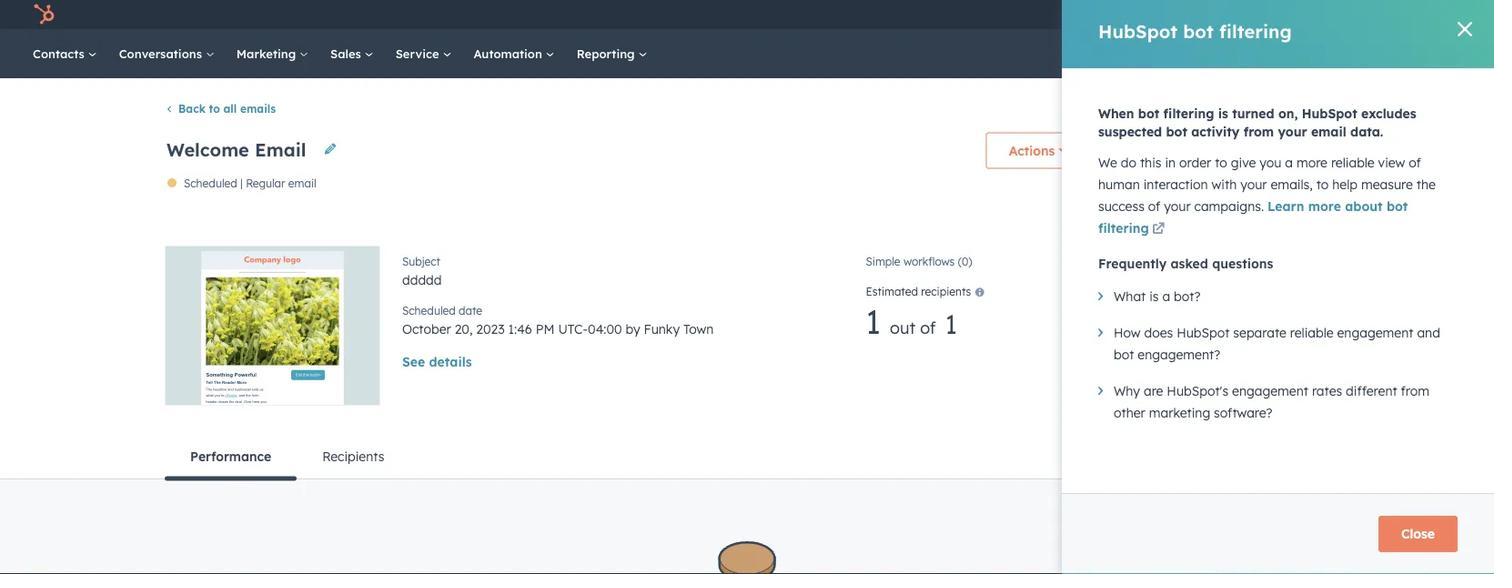Task type: vqa. For each thing, say whether or not it's contained in the screenshot.
ENGAGEMENT in the How does HubSpot separate reliable engagement and bot engagement?
yes



Task type: locate. For each thing, give the bounding box(es) containing it.
a left bot? at the bottom of the page
[[1163, 289, 1171, 305]]

marketplaces button
[[1245, 0, 1284, 29]]

more inside we do this in order to give you a more reliable view of human interaction with your emails, to help measure the success of your campaigns.
[[1297, 155, 1328, 171]]

estimated
[[866, 285, 919, 298]]

of right view
[[1409, 155, 1422, 171]]

is inside dropdown button
[[1150, 289, 1159, 305]]

town
[[684, 321, 714, 337]]

view
[[1379, 155, 1406, 171]]

of
[[1409, 155, 1422, 171], [1149, 198, 1161, 214], [921, 318, 936, 338]]

is up activity
[[1219, 106, 1229, 122]]

caret image inside why are hubspot's engagement rates different from other marketing software? dropdown button
[[1099, 387, 1103, 395]]

scheduled inside scheduled date october 20, 2023 1:46 pm utc-04:00 by funky town
[[402, 304, 456, 317]]

0 vertical spatial from
[[1244, 124, 1275, 140]]

email down when bot filtering is turned on, hubspot excludes suspected bot activity from your email data.
[[1253, 142, 1288, 158]]

automation link
[[463, 29, 566, 78]]

hubspot up engagement?
[[1177, 325, 1230, 341]]

bot down how on the right of the page
[[1114, 347, 1135, 363]]

your down give
[[1241, 177, 1268, 193]]

scheduled for october
[[402, 304, 456, 317]]

of right out
[[921, 318, 936, 338]]

reliable up help
[[1332, 155, 1375, 171]]

0 vertical spatial to
[[209, 102, 220, 115]]

0 vertical spatial reliable
[[1332, 155, 1375, 171]]

with
[[1212, 177, 1237, 193]]

excludes
[[1362, 106, 1417, 122]]

1 vertical spatial filtering
[[1164, 106, 1215, 122]]

learn more about bot filtering link
[[1099, 198, 1409, 241]]

caret image left why
[[1099, 387, 1103, 395]]

scheduled
[[184, 176, 237, 190], [402, 304, 456, 317]]

caret image for why are hubspot's engagement rates different from other marketing software?
[[1099, 387, 1103, 395]]

on,
[[1279, 106, 1299, 122]]

simple workflows (0) button
[[866, 253, 1237, 270]]

see details button
[[402, 352, 472, 373]]

bot
[[1184, 20, 1214, 42], [1139, 106, 1160, 122], [1167, 124, 1188, 140], [1387, 198, 1409, 214], [1114, 347, 1135, 363]]

caret image left what
[[1099, 292, 1103, 301]]

utc-
[[558, 321, 588, 337]]

funky button
[[1384, 0, 1473, 29]]

view email button
[[165, 246, 381, 406], [166, 247, 380, 405]]

0 horizontal spatial is
[[1150, 289, 1159, 305]]

1 left out
[[866, 301, 881, 342]]

1 vertical spatial reliable
[[1291, 325, 1334, 341]]

1 horizontal spatial your
[[1241, 177, 1268, 193]]

bot down measure
[[1387, 198, 1409, 214]]

hubspot link
[[22, 4, 68, 25]]

engagement?
[[1138, 347, 1221, 363]]

1 vertical spatial scheduled
[[402, 304, 456, 317]]

out of
[[890, 318, 936, 338]]

menu
[[1112, 0, 1473, 36]]

hubspot up when
[[1099, 20, 1178, 42]]

|
[[240, 176, 243, 190]]

filtering inside learn more about bot filtering
[[1099, 220, 1150, 236]]

1 horizontal spatial scheduled
[[402, 304, 456, 317]]

email right regular
[[288, 176, 317, 190]]

the
[[1417, 177, 1437, 193]]

different
[[1347, 383, 1398, 399]]

1 caret image from the top
[[1099, 292, 1103, 301]]

what
[[1114, 289, 1146, 305]]

hubspot right on,
[[1303, 106, 1358, 122]]

1 horizontal spatial is
[[1219, 106, 1229, 122]]

your down on,
[[1279, 124, 1308, 140]]

caret image inside what is a bot? dropdown button
[[1099, 292, 1103, 301]]

1 vertical spatial engagement
[[1233, 383, 1309, 399]]

to left help
[[1317, 177, 1329, 193]]

close button
[[1379, 516, 1458, 553]]

banner
[[161, 127, 1330, 176]]

activity
[[1192, 124, 1240, 140]]

recipients
[[322, 449, 385, 465]]

a
[[1286, 155, 1294, 171], [1163, 289, 1171, 305]]

a right you at the top right of the page
[[1286, 155, 1294, 171]]

help
[[1333, 177, 1358, 193]]

1 horizontal spatial of
[[1149, 198, 1161, 214]]

to up the with
[[1216, 155, 1228, 171]]

your inside when bot filtering is turned on, hubspot excludes suspected bot activity from your email data.
[[1279, 124, 1308, 140]]

upgrade image
[[1123, 8, 1140, 25]]

2 caret image from the top
[[1099, 387, 1103, 395]]

search image
[[1453, 46, 1469, 62]]

0 horizontal spatial filtering
[[1099, 220, 1150, 236]]

from inside when bot filtering is turned on, hubspot excludes suspected bot activity from your email data.
[[1244, 124, 1275, 140]]

0 vertical spatial a
[[1286, 155, 1294, 171]]

email left data.
[[1312, 124, 1347, 140]]

sales
[[331, 46, 365, 61]]

is right what
[[1150, 289, 1159, 305]]

to
[[209, 102, 220, 115], [1216, 155, 1228, 171], [1317, 177, 1329, 193]]

navigation containing performance
[[165, 435, 410, 481]]

is
[[1219, 106, 1229, 122], [1150, 289, 1159, 305]]

your
[[1279, 124, 1308, 140], [1241, 177, 1268, 193], [1165, 198, 1191, 214]]

engagement inside why are hubspot's engagement rates different from other marketing software?
[[1233, 383, 1309, 399]]

service link
[[385, 29, 463, 78]]

contacts
[[33, 46, 88, 61]]

scheduled up october
[[402, 304, 456, 317]]

email
[[1312, 124, 1347, 140], [1253, 142, 1288, 158], [288, 176, 317, 190], [262, 318, 295, 334]]

when bot filtering is turned on, hubspot excludes suspected bot activity from your email data.
[[1099, 106, 1417, 140]]

a inside dropdown button
[[1163, 289, 1171, 305]]

0 vertical spatial caret image
[[1099, 292, 1103, 301]]

1 horizontal spatial engagement
[[1338, 325, 1414, 341]]

engagement left and
[[1338, 325, 1414, 341]]

0 horizontal spatial your
[[1165, 198, 1191, 214]]

reliable inside we do this in order to give you a more reliable view of human interaction with your emails, to help measure the success of your campaigns.
[[1332, 155, 1375, 171]]

view
[[230, 318, 259, 334]]

how does hubspot separate reliable engagement and bot engagement?
[[1114, 325, 1441, 363]]

1 down recipients at the right of page
[[946, 308, 958, 341]]

0 horizontal spatial scheduled
[[184, 176, 237, 190]]

0 horizontal spatial engagement
[[1233, 383, 1309, 399]]

engagement up the software? at the right bottom of the page
[[1233, 383, 1309, 399]]

0 horizontal spatial of
[[921, 318, 936, 338]]

bot?
[[1174, 289, 1201, 305]]

1 horizontal spatial from
[[1402, 383, 1430, 399]]

edit email button
[[1202, 132, 1330, 169]]

navigation
[[165, 435, 410, 481]]

caret image
[[1099, 292, 1103, 301], [1099, 387, 1103, 395]]

automation
[[474, 46, 546, 61]]

service
[[396, 46, 443, 61]]

1 vertical spatial hubspot
[[1303, 106, 1358, 122]]

more down help
[[1309, 198, 1342, 214]]

learn more about bot filtering
[[1099, 198, 1409, 236]]

1
[[866, 301, 881, 342], [946, 308, 958, 341]]

upgrade
[[1143, 9, 1194, 24]]

email inside when bot filtering is turned on, hubspot excludes suspected bot activity from your email data.
[[1312, 124, 1347, 140]]

subject
[[402, 255, 441, 268]]

1 vertical spatial more
[[1309, 198, 1342, 214]]

1 vertical spatial to
[[1216, 155, 1228, 171]]

0 vertical spatial your
[[1279, 124, 1308, 140]]

0 vertical spatial of
[[1409, 155, 1422, 171]]

your down interaction
[[1165, 198, 1191, 214]]

why are hubspot's engagement rates different from other marketing software?
[[1114, 383, 1430, 421]]

1 vertical spatial is
[[1150, 289, 1159, 305]]

1 vertical spatial of
[[1149, 198, 1161, 214]]

separate
[[1234, 325, 1287, 341]]

2 horizontal spatial filtering
[[1220, 20, 1293, 42]]

emails
[[240, 102, 276, 115]]

0 vertical spatial is
[[1219, 106, 1229, 122]]

see
[[402, 354, 425, 370]]

calling icon image
[[1217, 9, 1233, 25]]

to left all
[[209, 102, 220, 115]]

hubspot bot filtering
[[1099, 20, 1293, 42]]

from up edit email
[[1244, 124, 1275, 140]]

scheduled left the |
[[184, 176, 237, 190]]

turned
[[1233, 106, 1275, 122]]

success
[[1099, 198, 1145, 214]]

0 horizontal spatial a
[[1163, 289, 1171, 305]]

engagement
[[1338, 325, 1414, 341], [1233, 383, 1309, 399]]

october
[[402, 321, 451, 337]]

we
[[1099, 155, 1118, 171]]

2 horizontal spatial of
[[1409, 155, 1422, 171]]

0 vertical spatial filtering
[[1220, 20, 1293, 42]]

1 horizontal spatial a
[[1286, 155, 1294, 171]]

about
[[1346, 198, 1383, 214]]

sales link
[[320, 29, 385, 78]]

menu item
[[1315, 0, 1353, 29]]

1 vertical spatial a
[[1163, 289, 1171, 305]]

filtering inside when bot filtering is turned on, hubspot excludes suspected bot activity from your email data.
[[1164, 106, 1215, 122]]

0 vertical spatial more
[[1297, 155, 1328, 171]]

conversations link
[[108, 29, 226, 78]]

1 vertical spatial caret image
[[1099, 387, 1103, 395]]

2 vertical spatial hubspot
[[1177, 325, 1230, 341]]

bot up suspected
[[1139, 106, 1160, 122]]

0 horizontal spatial from
[[1244, 124, 1275, 140]]

0 vertical spatial scheduled
[[184, 176, 237, 190]]

marketing link
[[226, 29, 320, 78]]

1 horizontal spatial filtering
[[1164, 106, 1215, 122]]

how
[[1114, 325, 1141, 341]]

caret image
[[1099, 329, 1103, 337]]

from right different
[[1402, 383, 1430, 399]]

more up emails, at the top right of the page
[[1297, 155, 1328, 171]]

2 horizontal spatial to
[[1317, 177, 1329, 193]]

export button
[[1096, 132, 1195, 169]]

reliable right separate
[[1291, 325, 1334, 341]]

1 vertical spatial your
[[1241, 177, 1268, 193]]

we do this in order to give you a more reliable view of human interaction with your emails, to help measure the success of your campaigns.
[[1099, 155, 1437, 214]]

2 horizontal spatial your
[[1279, 124, 1308, 140]]

reliable
[[1332, 155, 1375, 171], [1291, 325, 1334, 341]]

by
[[626, 321, 641, 337]]

subject ddddd
[[402, 255, 442, 288]]

workflows
[[904, 255, 955, 268]]

0 vertical spatial engagement
[[1338, 325, 1414, 341]]

1 vertical spatial from
[[1402, 383, 1430, 399]]

of up link opens in a new window icon
[[1149, 198, 1161, 214]]

and
[[1418, 325, 1441, 341]]

regular
[[246, 176, 285, 190]]

bot inside learn more about bot filtering
[[1387, 198, 1409, 214]]

filtering for hubspot
[[1220, 20, 1293, 42]]

estimated recipients
[[866, 285, 975, 298]]

2 vertical spatial filtering
[[1099, 220, 1150, 236]]



Task type: describe. For each thing, give the bounding box(es) containing it.
scheduled for regular
[[184, 176, 237, 190]]

marketplaces image
[[1256, 8, 1273, 25]]

notifications image
[[1360, 8, 1376, 25]]

campaigns.
[[1195, 198, 1265, 214]]

funky
[[644, 321, 680, 337]]

1 horizontal spatial to
[[1216, 155, 1228, 171]]

reporting
[[577, 46, 639, 61]]

actions button
[[987, 132, 1089, 169]]

close image
[[1458, 22, 1473, 36]]

order
[[1180, 155, 1212, 171]]

filtering for when
[[1164, 106, 1215, 122]]

actions
[[1009, 142, 1055, 158]]

email right view
[[262, 318, 295, 334]]

hubspot inside how does hubspot separate reliable engagement and bot engagement?
[[1177, 325, 1230, 341]]

a inside we do this in order to give you a more reliable view of human interaction with your emails, to help measure the success of your campaigns.
[[1286, 155, 1294, 171]]

why
[[1114, 383, 1141, 399]]

date
[[459, 304, 483, 317]]

how does hubspot separate reliable engagement and bot engagement? button
[[1099, 322, 1458, 366]]

engagement inside how does hubspot separate reliable engagement and bot engagement?
[[1338, 325, 1414, 341]]

hubspot image
[[33, 4, 55, 25]]

04:00
[[588, 321, 622, 337]]

2 vertical spatial your
[[1165, 198, 1191, 214]]

recipients
[[922, 285, 972, 298]]

Search HubSpot search field
[[1239, 38, 1462, 69]]

you
[[1260, 155, 1282, 171]]

Email Name field
[[165, 137, 312, 162]]

frequently asked questions
[[1099, 255, 1274, 271]]

1:46
[[508, 321, 532, 337]]

performance
[[190, 449, 271, 465]]

link opens in a new window image
[[1153, 224, 1166, 236]]

performance button
[[165, 435, 297, 481]]

human
[[1099, 177, 1140, 193]]

bot left the "calling icon"
[[1184, 20, 1214, 42]]

menu containing funky
[[1112, 0, 1473, 36]]

notifications button
[[1353, 0, 1384, 29]]

help image
[[1291, 8, 1307, 25]]

reporting link
[[566, 29, 659, 78]]

1 horizontal spatial 1
[[946, 308, 958, 341]]

0 vertical spatial hubspot
[[1099, 20, 1178, 42]]

0 horizontal spatial 1
[[866, 301, 881, 342]]

rates
[[1313, 383, 1343, 399]]

questions
[[1213, 255, 1274, 271]]

more inside learn more about bot filtering
[[1309, 198, 1342, 214]]

search button
[[1444, 38, 1478, 69]]

give
[[1231, 155, 1257, 171]]

0 horizontal spatial to
[[209, 102, 220, 115]]

2 vertical spatial of
[[921, 318, 936, 338]]

close
[[1402, 526, 1436, 542]]

2023
[[476, 321, 505, 337]]

learn
[[1268, 198, 1305, 214]]

out
[[890, 318, 916, 338]]

asked
[[1171, 255, 1209, 271]]

caret image for what is a bot?
[[1099, 292, 1103, 301]]

when
[[1099, 106, 1135, 122]]

edit email
[[1225, 142, 1288, 158]]

bot up in
[[1167, 124, 1188, 140]]

funky town image
[[1395, 6, 1411, 23]]

view email
[[230, 318, 295, 334]]

20,
[[455, 321, 473, 337]]

see details
[[402, 354, 472, 370]]

recipients button
[[297, 435, 410, 479]]

do
[[1121, 155, 1137, 171]]

measure
[[1362, 177, 1414, 193]]

in
[[1166, 155, 1176, 171]]

scheduled date october 20, 2023 1:46 pm utc-04:00 by funky town
[[402, 304, 714, 337]]

why are hubspot's engagement rates different from other marketing software? button
[[1099, 381, 1458, 424]]

simple workflows (0)
[[866, 255, 973, 268]]

calling icon button
[[1210, 2, 1241, 29]]

reliable inside how does hubspot separate reliable engagement and bot engagement?
[[1291, 325, 1334, 341]]

does
[[1145, 325, 1174, 341]]

hubspot's
[[1167, 383, 1229, 399]]

conversations
[[119, 46, 206, 61]]

data.
[[1351, 124, 1384, 140]]

emails,
[[1271, 177, 1313, 193]]

frequently
[[1099, 255, 1167, 271]]

from inside why are hubspot's engagement rates different from other marketing software?
[[1402, 383, 1430, 399]]

other
[[1114, 405, 1146, 421]]

contacts link
[[22, 29, 108, 78]]

email inside button
[[1253, 142, 1288, 158]]

funky
[[1415, 7, 1446, 22]]

all
[[224, 102, 237, 115]]

marketing
[[237, 46, 300, 61]]

simple
[[866, 255, 901, 268]]

2 vertical spatial to
[[1317, 177, 1329, 193]]

ddddd
[[402, 272, 442, 288]]

are
[[1144, 383, 1164, 399]]

banner containing actions
[[161, 127, 1330, 176]]

hubspot inside when bot filtering is turned on, hubspot excludes suspected bot activity from your email data.
[[1303, 106, 1358, 122]]

back to all emails
[[178, 102, 276, 115]]

is inside when bot filtering is turned on, hubspot excludes suspected bot activity from your email data.
[[1219, 106, 1229, 122]]

marketing
[[1150, 405, 1211, 421]]

back
[[178, 102, 206, 115]]

(0)
[[958, 255, 973, 268]]

export
[[1119, 142, 1161, 158]]

pm
[[536, 321, 555, 337]]

details
[[429, 354, 472, 370]]

link opens in a new window image
[[1153, 219, 1166, 241]]

what is a bot? button
[[1099, 286, 1201, 308]]

bot inside how does hubspot separate reliable engagement and bot engagement?
[[1114, 347, 1135, 363]]



